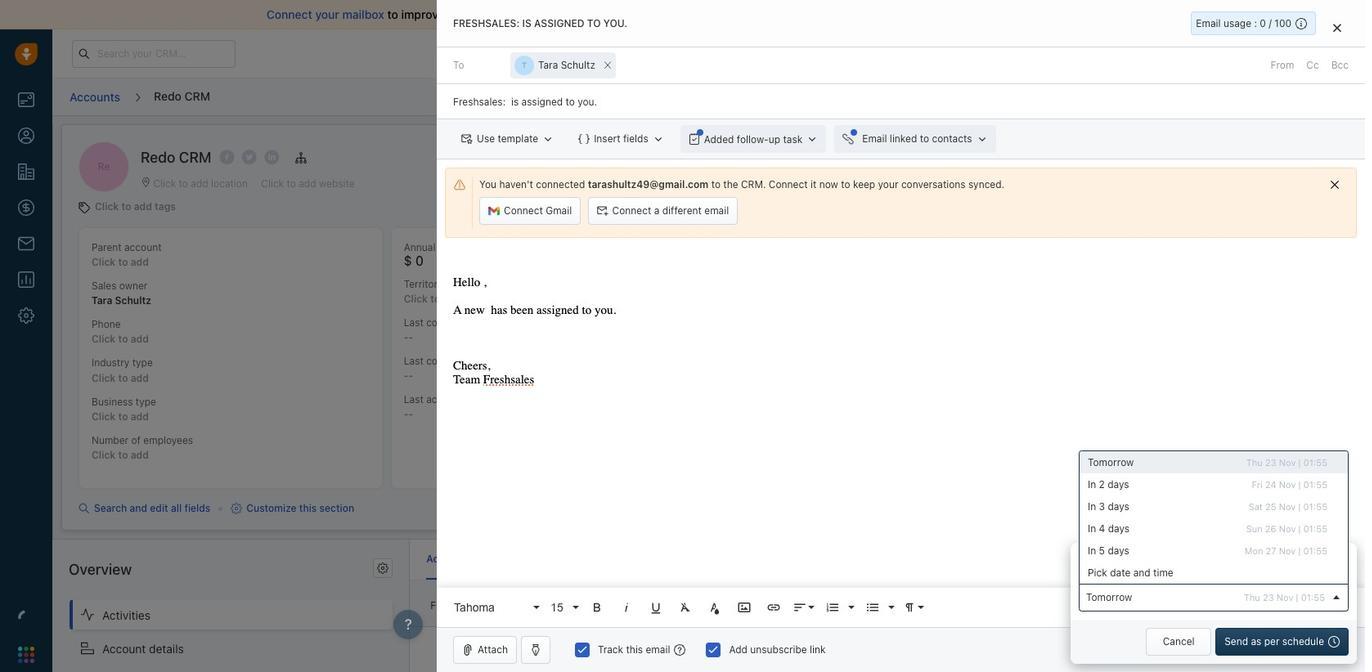Task type: vqa. For each thing, say whether or not it's contained in the screenshot.


Task type: describe. For each thing, give the bounding box(es) containing it.
to inside button
[[920, 133, 930, 145]]

cancel
[[1163, 636, 1195, 648]]

days for in 3 days
[[1108, 501, 1130, 513]]

1 vertical spatial redo
[[141, 149, 175, 166]]

to left you.
[[587, 17, 601, 29]]

insert
[[594, 133, 621, 145]]

deliverability
[[448, 7, 517, 21]]

way
[[595, 7, 616, 21]]

to left the at the top of the page
[[712, 179, 721, 191]]

now
[[820, 179, 839, 191]]

freshsales:  is assigned to you.
[[453, 17, 628, 29]]

and inside list box
[[1134, 567, 1151, 579]]

number
[[92, 434, 129, 447]]

in 3 days option
[[1080, 496, 1349, 518]]

time inside × dialog
[[1154, 567, 1174, 579]]

twitter circled image
[[242, 149, 257, 166]]

connect for connect your mailbox to improve deliverability and enable 2-way sync of email conversations.
[[267, 7, 312, 21]]

01:55 inside tomorrow option
[[1304, 457, 1328, 468]]

industry type click to add
[[92, 357, 153, 384]]

email linked to contacts button
[[835, 125, 996, 153]]

sales
[[92, 280, 117, 292]]

tomorrow inside tomorrow option
[[1088, 457, 1134, 469]]

this for section
[[299, 502, 317, 515]]

1 vertical spatial fields
[[184, 502, 211, 515]]

no contacts
[[665, 600, 722, 612]]

100
[[1275, 17, 1292, 29]]

all for all activities
[[479, 600, 490, 612]]

draft saved
[[1187, 644, 1242, 657]]

customize
[[247, 502, 297, 515]]

accounts link
[[69, 84, 121, 110]]

in 4 days option
[[1080, 518, 1349, 540]]

mon 27 nov | 01:55
[[1245, 546, 1328, 556]]

| left more misc image
[[1297, 592, 1299, 603]]

sat
[[1249, 502, 1263, 512]]

nov for 4
[[1280, 524, 1297, 534]]

add inside number of employees click to add
[[131, 449, 149, 461]]

application containing tahoma
[[437, 246, 1366, 628]]

contacts inside × dialog
[[932, 133, 973, 145]]

paragraph format image
[[903, 601, 917, 615]]

schedule
[[1283, 636, 1325, 648]]

account
[[102, 642, 146, 656]]

26
[[1266, 524, 1277, 534]]

cc
[[1307, 59, 1320, 71]]

0 vertical spatial and
[[520, 7, 540, 21]]

| for 3
[[1299, 502, 1302, 512]]

business type click to add
[[92, 396, 156, 423]]

01:55 for 5
[[1304, 546, 1328, 556]]

parent account click to add
[[92, 241, 162, 269]]

list box inside × dialog
[[1080, 452, 1349, 584]]

add left tags
[[134, 200, 152, 213]]

01:55 for 2
[[1304, 479, 1328, 490]]

annual
[[404, 241, 436, 254]]

time inside last contacted time --
[[476, 317, 496, 329]]

want
[[1153, 552, 1179, 566]]

link
[[810, 644, 826, 656]]

email image
[[1204, 46, 1215, 60]]

×
[[604, 56, 612, 73]]

activities inside all activities link
[[493, 600, 535, 612]]

add inside phone click to add
[[131, 333, 149, 346]]

in for in 3 days
[[1088, 501, 1097, 513]]

schultz inside tara schultz ×
[[561, 59, 596, 71]]

you
[[480, 179, 497, 191]]

to right mailbox
[[387, 7, 398, 21]]

in for in 5 days
[[1088, 545, 1097, 557]]

to inside industry type click to add
[[118, 372, 128, 384]]

click inside parent account click to add
[[92, 256, 116, 269]]

tahoma
[[454, 601, 495, 614]]

when do you want to send this email?
[[1079, 552, 1283, 566]]

nov for 3
[[1280, 502, 1297, 512]]

time inside button
[[581, 600, 601, 612]]

connected
[[536, 179, 585, 191]]

keep
[[853, 179, 876, 191]]

fri
[[1252, 479, 1263, 490]]

use template button
[[453, 125, 562, 153]]

last for last contacted time
[[404, 317, 424, 329]]

contacted for mode
[[426, 355, 473, 367]]

:
[[1255, 17, 1258, 29]]

to right "want"
[[1182, 552, 1193, 566]]

to left tags
[[122, 200, 131, 213]]

synced.
[[969, 179, 1005, 191]]

last activity type --
[[404, 394, 483, 421]]

freshworks switcher image
[[18, 647, 34, 663]]

bcc
[[1332, 59, 1349, 71]]

last contacted time --
[[404, 317, 496, 344]]

is
[[522, 17, 532, 29]]

more misc image
[[1329, 601, 1344, 615]]

last contacted mode --
[[404, 355, 502, 382]]

explore plans
[[1057, 47, 1120, 59]]

no
[[665, 600, 679, 612]]

24
[[1266, 479, 1277, 490]]

added
[[704, 133, 734, 145]]

all for all time periods
[[566, 600, 578, 612]]

conversations.
[[693, 7, 772, 21]]

add inside business type click to add
[[131, 411, 149, 423]]

search and edit all fields link
[[79, 502, 211, 516]]

last for last activity type
[[404, 394, 424, 406]]

email?
[[1249, 552, 1283, 566]]

activity timeline
[[427, 553, 504, 566]]

show deal activities
[[767, 599, 859, 612]]

fri 24 nov | 01:55
[[1252, 479, 1328, 490]]

add inside territory click to add
[[443, 293, 461, 305]]

trial
[[941, 47, 957, 58]]

nov for 2
[[1280, 479, 1297, 490]]

connect for connect gmail
[[504, 205, 543, 217]]

days right 21
[[1006, 47, 1026, 58]]

overview
[[69, 561, 132, 579]]

to inside business type click to add
[[118, 411, 128, 423]]

add
[[730, 644, 748, 656]]

tara inside tara schultz ×
[[539, 59, 558, 71]]

attach
[[478, 644, 508, 656]]

accounts
[[70, 90, 120, 104]]

insert fields
[[594, 133, 649, 145]]

do
[[1114, 552, 1127, 566]]

in 5 days option
[[1080, 540, 1349, 562]]

number of employees click to add
[[92, 434, 193, 461]]

tara inside sales owner tara schultz
[[92, 295, 112, 307]]

in 2 days
[[1088, 479, 1130, 491]]

account details
[[102, 642, 184, 656]]

mon
[[1245, 546, 1264, 556]]

task
[[784, 133, 803, 145]]

linkedin circled image
[[265, 149, 279, 166]]

by for deals
[[769, 243, 780, 255]]

pick
[[1088, 567, 1108, 579]]

tags
[[155, 200, 176, 213]]

no contacts button
[[661, 596, 737, 616]]

italic (⌘i) image
[[620, 601, 634, 615]]

customize this section link
[[231, 502, 354, 516]]

0 vertical spatial redo crm
[[154, 89, 210, 103]]

0 vertical spatial redo
[[154, 89, 182, 103]]

| inside tomorrow option
[[1299, 457, 1302, 468]]

× dialog
[[437, 0, 1366, 673]]

send
[[1196, 552, 1223, 566]]

deals
[[740, 243, 766, 255]]

sync
[[619, 7, 644, 21]]

insert fields button
[[570, 125, 672, 153]]

0 for $
[[416, 254, 424, 269]]

deals by deal stage
[[740, 243, 831, 255]]

facebook circled image
[[220, 149, 234, 166]]

email for email usage : 0 / 100
[[1197, 17, 1221, 29]]

in 4 days
[[1088, 523, 1130, 535]]

1 vertical spatial 23
[[1263, 592, 1275, 603]]

/
[[1269, 17, 1272, 29]]

all activities
[[479, 600, 535, 612]]

mailbox
[[343, 7, 384, 21]]

business
[[92, 396, 133, 408]]

you
[[1130, 552, 1150, 566]]

bold (⌘b) image
[[590, 601, 605, 615]]

search
[[94, 502, 127, 515]]

plans
[[1095, 47, 1120, 59]]



Task type: locate. For each thing, give the bounding box(es) containing it.
0 for :
[[1261, 17, 1267, 29]]

01:55 down the "sat 25 nov | 01:55"
[[1304, 524, 1328, 534]]

0 vertical spatial thu
[[1247, 457, 1263, 468]]

last down last contacted time -- at the left
[[404, 355, 424, 367]]

to down number at the left of page
[[118, 449, 128, 461]]

1 vertical spatial tomorrow
[[1087, 592, 1133, 604]]

filter by
[[431, 600, 468, 612]]

click down territory
[[404, 293, 428, 305]]

last inside last contacted time --
[[404, 317, 424, 329]]

industry
[[92, 357, 130, 369]]

25
[[1266, 502, 1277, 512]]

| down fri 24 nov | 01:55
[[1299, 502, 1302, 512]]

nov inside tomorrow option
[[1280, 457, 1297, 468]]

email for email linked to contacts
[[863, 133, 887, 145]]

when
[[1079, 552, 1111, 566]]

01:55 for 4
[[1304, 524, 1328, 534]]

phone
[[92, 319, 121, 331]]

to inside number of employees click to add
[[118, 449, 128, 461]]

track
[[598, 644, 624, 656]]

1 vertical spatial this
[[1226, 552, 1246, 566]]

contacted inside last contacted time --
[[426, 317, 473, 329]]

email down the at the top of the page
[[705, 205, 729, 217]]

you haven't connected tarashultz49@gmail.com to the crm. connect it now to keep your conversations synced.
[[480, 179, 1005, 191]]

improve
[[401, 7, 445, 21]]

23 up the '24'
[[1266, 457, 1277, 468]]

owner
[[119, 280, 148, 292]]

haven't
[[500, 179, 534, 191]]

0 horizontal spatial of
[[131, 434, 141, 447]]

draft
[[1187, 644, 1210, 657]]

2-
[[582, 7, 595, 21]]

click up parent
[[95, 200, 119, 213]]

connect left mailbox
[[267, 7, 312, 21]]

| down the "sat 25 nov | 01:55"
[[1299, 524, 1302, 534]]

by for filter
[[457, 600, 468, 612]]

in for in 2 days
[[1088, 479, 1097, 491]]

Write a subject line text field
[[437, 84, 1366, 119]]

all time periods button
[[562, 596, 653, 616]]

this inside "link"
[[299, 502, 317, 515]]

1 vertical spatial and
[[130, 502, 147, 515]]

of inside number of employees click to add
[[131, 434, 141, 447]]

1 horizontal spatial send
[[1292, 644, 1316, 656]]

tara schultz ×
[[539, 56, 612, 73]]

0 vertical spatial contacts
[[932, 133, 973, 145]]

this right track
[[626, 644, 643, 656]]

1 vertical spatial email
[[863, 133, 887, 145]]

nov down email?
[[1277, 592, 1294, 603]]

add down 'business'
[[131, 411, 149, 423]]

of
[[647, 7, 658, 21], [131, 434, 141, 447]]

territory
[[404, 278, 443, 290]]

type inside last activity type --
[[463, 394, 483, 406]]

1 horizontal spatial tara
[[539, 59, 558, 71]]

connect your mailbox to improve deliverability and enable 2-way sync of email conversations.
[[267, 7, 772, 21]]

phone click to add
[[92, 319, 149, 346]]

type for industry type click to add
[[132, 357, 153, 369]]

days for in 4 days
[[1109, 523, 1130, 535]]

time left periods on the bottom left of page
[[581, 600, 601, 612]]

15
[[551, 601, 564, 614]]

1 vertical spatial last
[[404, 355, 424, 367]]

nov up fri 24 nov | 01:55
[[1280, 457, 1297, 468]]

0 right :
[[1261, 17, 1267, 29]]

days for in 5 days
[[1108, 545, 1130, 557]]

add down account
[[131, 256, 149, 269]]

redo crm up tags
[[141, 149, 211, 166]]

a
[[654, 205, 660, 217]]

click down 'business'
[[92, 411, 116, 423]]

click inside phone click to add
[[92, 333, 116, 346]]

stage
[[805, 243, 831, 255]]

0 vertical spatial of
[[647, 7, 658, 21]]

mng settings image
[[377, 563, 389, 574]]

0 vertical spatial time
[[476, 317, 496, 329]]

| inside in 3 days option
[[1299, 502, 1302, 512]]

1 vertical spatial deal
[[795, 599, 814, 612]]

01:55 inside in 3 days option
[[1304, 502, 1328, 512]]

deal left stage
[[783, 243, 802, 255]]

1 horizontal spatial time
[[581, 600, 601, 612]]

1 vertical spatial email
[[705, 205, 729, 217]]

days right 3
[[1108, 501, 1130, 513]]

| inside in 4 days option
[[1299, 524, 1302, 534]]

connect gmail button
[[480, 197, 581, 225]]

connect left a
[[613, 205, 652, 217]]

all inside button
[[566, 600, 578, 612]]

add unsubscribe link
[[730, 644, 826, 656]]

to down phone
[[118, 333, 128, 346]]

tara
[[539, 59, 558, 71], [92, 295, 112, 307]]

3 last from the top
[[404, 394, 424, 406]]

connect gmail
[[504, 205, 572, 217]]

days right 5
[[1108, 545, 1130, 557]]

crm
[[185, 89, 210, 103], [179, 149, 211, 166]]

1 vertical spatial tara
[[92, 295, 112, 307]]

0 horizontal spatial by
[[457, 600, 468, 612]]

0 vertical spatial your
[[315, 7, 340, 21]]

fields inside button
[[623, 133, 649, 145]]

click inside number of employees click to add
[[92, 449, 116, 461]]

0 vertical spatial last
[[404, 317, 424, 329]]

2 contacted from the top
[[426, 355, 473, 367]]

last inside last contacted mode --
[[404, 355, 424, 367]]

1 horizontal spatial 0
[[1261, 17, 1267, 29]]

contacted inside last contacted mode --
[[426, 355, 473, 367]]

1 vertical spatial of
[[131, 434, 141, 447]]

all right filter by
[[479, 600, 490, 612]]

to inside phone click to add
[[118, 333, 128, 346]]

1 horizontal spatial email
[[1197, 17, 1221, 29]]

email down underline (⌘u) image
[[646, 644, 671, 656]]

application
[[437, 246, 1366, 628]]

1 horizontal spatial your
[[879, 179, 899, 191]]

contacts right linked
[[932, 133, 973, 145]]

in left 5
[[1088, 545, 1097, 557]]

activities left 'unordered list' image at the bottom right of the page
[[817, 599, 859, 612]]

connect left it
[[769, 179, 808, 191]]

1 horizontal spatial contacts
[[932, 133, 973, 145]]

| for 4
[[1299, 524, 1302, 534]]

add inside industry type click to add
[[131, 372, 149, 384]]

2 vertical spatial and
[[1134, 567, 1151, 579]]

thu 23 nov | 01:55 inside tomorrow option
[[1247, 457, 1328, 468]]

0 horizontal spatial and
[[130, 502, 147, 515]]

1 vertical spatial 0
[[416, 254, 424, 269]]

conversations
[[902, 179, 966, 191]]

track this email
[[598, 644, 671, 656]]

thu up fri
[[1247, 457, 1263, 468]]

email usage : 0 / 100
[[1197, 17, 1292, 29]]

0 vertical spatial email
[[661, 7, 690, 21]]

× link
[[600, 52, 616, 78]]

in left 2
[[1088, 479, 1097, 491]]

1 horizontal spatial fields
[[623, 133, 649, 145]]

01:55 inside the in 2 days option
[[1304, 479, 1328, 490]]

assigned
[[534, 17, 585, 29]]

your trial ends in 21 days
[[918, 47, 1026, 58]]

1 last from the top
[[404, 317, 424, 329]]

and down you
[[1134, 567, 1151, 579]]

0 horizontal spatial send
[[1225, 636, 1249, 648]]

type right activity
[[463, 394, 483, 406]]

0 horizontal spatial email
[[863, 133, 887, 145]]

4 in from the top
[[1088, 545, 1097, 557]]

0 horizontal spatial contacts
[[681, 600, 722, 612]]

0 vertical spatial this
[[299, 502, 317, 515]]

thu inside tomorrow option
[[1247, 457, 1263, 468]]

nov for 5
[[1280, 546, 1297, 556]]

| inside the in 2 days option
[[1299, 479, 1302, 490]]

0 inside annual revenue $ 0
[[416, 254, 424, 269]]

last down territory click to add
[[404, 317, 424, 329]]

0 inside × dialog
[[1261, 17, 1267, 29]]

your inside × dialog
[[879, 179, 899, 191]]

01:55
[[1304, 457, 1328, 468], [1304, 479, 1328, 490], [1304, 502, 1328, 512], [1304, 524, 1328, 534], [1304, 546, 1328, 556], [1302, 592, 1326, 603]]

align image
[[793, 601, 808, 615]]

insert image (⌘p) image
[[737, 601, 752, 615]]

0 horizontal spatial tara
[[92, 295, 112, 307]]

section
[[320, 502, 354, 515]]

nov inside in 4 days option
[[1280, 524, 1297, 534]]

1 contacted from the top
[[426, 317, 473, 329]]

1 vertical spatial by
[[457, 600, 468, 612]]

the
[[724, 179, 739, 191]]

template
[[498, 133, 539, 145]]

27
[[1266, 546, 1277, 556]]

in left 3
[[1088, 501, 1097, 513]]

to down industry
[[118, 372, 128, 384]]

list box containing tomorrow
[[1080, 452, 1349, 584]]

this right the send
[[1226, 552, 1246, 566]]

email left usage
[[1197, 17, 1221, 29]]

click inside territory click to add
[[404, 293, 428, 305]]

send button
[[1283, 637, 1325, 664]]

date
[[1111, 567, 1131, 579]]

2 in from the top
[[1088, 501, 1097, 513]]

01:55 up fri 24 nov | 01:55
[[1304, 457, 1328, 468]]

1 horizontal spatial activities
[[817, 599, 859, 612]]

01:55 left more misc image
[[1302, 592, 1326, 603]]

up
[[769, 133, 781, 145]]

0 horizontal spatial time
[[476, 317, 496, 329]]

connect for connect a different email
[[613, 205, 652, 217]]

click down phone
[[92, 333, 116, 346]]

nov right 26
[[1280, 524, 1297, 534]]

type
[[132, 357, 153, 369], [463, 394, 483, 406], [136, 396, 156, 408]]

to inside territory click to add
[[431, 293, 440, 305]]

2 vertical spatial time
[[581, 600, 601, 612]]

unordered list image
[[866, 601, 881, 615]]

1 vertical spatial redo crm
[[141, 149, 211, 166]]

1 vertical spatial contacted
[[426, 355, 473, 367]]

1 vertical spatial schultz
[[115, 295, 151, 307]]

tomorrow option
[[1080, 452, 1349, 474]]

crm down search your crm... text field
[[185, 89, 210, 103]]

email inside email linked to contacts button
[[863, 133, 887, 145]]

ordered list image
[[826, 601, 841, 615]]

1 in from the top
[[1088, 479, 1097, 491]]

01:55 inside in 4 days option
[[1304, 524, 1328, 534]]

contacted for time
[[426, 317, 473, 329]]

all
[[171, 502, 182, 515]]

close image
[[1334, 23, 1342, 33]]

activities left 15 at the bottom left of page
[[493, 600, 535, 612]]

in for in 4 days
[[1088, 523, 1097, 535]]

2 last from the top
[[404, 355, 424, 367]]

1 vertical spatial thu
[[1244, 592, 1261, 603]]

1 horizontal spatial this
[[626, 644, 643, 656]]

3
[[1100, 501, 1106, 513]]

01:55 down sun 26 nov | 01:55 on the right bottom of page
[[1304, 546, 1328, 556]]

2 vertical spatial email
[[646, 644, 671, 656]]

send right per
[[1292, 644, 1316, 656]]

0 vertical spatial thu 23 nov | 01:55
[[1247, 457, 1328, 468]]

thu 23 nov | 01:55 up fri 24 nov | 01:55
[[1247, 457, 1328, 468]]

thu 23 nov | 01:55 down email?
[[1244, 592, 1326, 603]]

2 vertical spatial last
[[404, 394, 424, 406]]

insert link (⌘k) image
[[767, 601, 782, 615]]

send as per schedule
[[1225, 636, 1325, 648]]

| for 5
[[1299, 546, 1302, 556]]

redo crm down search your crm... text field
[[154, 89, 210, 103]]

1 horizontal spatial schultz
[[561, 59, 596, 71]]

add up business type click to add
[[131, 372, 149, 384]]

linked
[[890, 133, 918, 145]]

tara down "freshsales:  is assigned to you."
[[539, 59, 558, 71]]

and
[[520, 7, 540, 21], [130, 502, 147, 515], [1134, 567, 1151, 579]]

nov right 25
[[1280, 502, 1297, 512]]

01:55 down fri 24 nov | 01:55
[[1304, 502, 1328, 512]]

$
[[404, 254, 412, 269]]

2 horizontal spatial time
[[1154, 567, 1174, 579]]

activities
[[102, 608, 151, 622]]

0 horizontal spatial this
[[299, 502, 317, 515]]

| inside in 5 days option
[[1299, 546, 1302, 556]]

0 vertical spatial tomorrow
[[1088, 457, 1134, 469]]

show
[[767, 599, 792, 612]]

0 horizontal spatial activities
[[493, 600, 535, 612]]

crm.
[[741, 179, 766, 191]]

tara down sales
[[92, 295, 112, 307]]

attach button
[[453, 637, 517, 664]]

email left linked
[[863, 133, 887, 145]]

schultz left × link
[[561, 59, 596, 71]]

pick date and time
[[1088, 567, 1174, 579]]

01:55 up the "sat 25 nov | 01:55"
[[1304, 479, 1328, 490]]

add down employees
[[131, 449, 149, 461]]

days right 4
[[1109, 523, 1130, 535]]

last inside last activity type --
[[404, 394, 424, 406]]

add inside parent account click to add
[[131, 256, 149, 269]]

search and edit all fields
[[94, 502, 211, 515]]

schultz inside sales owner tara schultz
[[115, 295, 151, 307]]

0 vertical spatial schultz
[[561, 59, 596, 71]]

enable
[[543, 7, 579, 21]]

01:55 for 3
[[1304, 502, 1328, 512]]

0
[[1261, 17, 1267, 29], [416, 254, 424, 269]]

of right number at the left of page
[[131, 434, 141, 447]]

nov inside in 3 days option
[[1280, 502, 1297, 512]]

email linked to contacts
[[863, 133, 973, 145]]

click inside industry type click to add
[[92, 372, 116, 384]]

time up mode
[[476, 317, 496, 329]]

send left as
[[1225, 636, 1249, 648]]

customize this section
[[247, 502, 354, 515]]

2 all from the left
[[566, 600, 578, 612]]

0 vertical spatial 0
[[1261, 17, 1267, 29]]

nov right 27
[[1280, 546, 1297, 556]]

territory click to add
[[404, 278, 461, 305]]

0 vertical spatial email
[[1197, 17, 1221, 29]]

| up the "sat 25 nov | 01:55"
[[1299, 479, 1302, 490]]

contacted down territory click to add
[[426, 317, 473, 329]]

deal right show
[[795, 599, 814, 612]]

1 vertical spatial your
[[879, 179, 899, 191]]

to right linked
[[920, 133, 930, 145]]

list box
[[1080, 452, 1349, 584]]

in 2 days option
[[1080, 474, 1349, 496]]

Search your CRM... text field
[[72, 40, 236, 68]]

0 vertical spatial fields
[[623, 133, 649, 145]]

type inside business type click to add
[[136, 396, 156, 408]]

gmail
[[546, 205, 572, 217]]

to
[[387, 7, 398, 21], [587, 17, 601, 29], [920, 133, 930, 145], [712, 179, 721, 191], [841, 179, 851, 191], [122, 200, 131, 213], [118, 256, 128, 269], [431, 293, 440, 305], [118, 333, 128, 346], [118, 372, 128, 384], [118, 411, 128, 423], [118, 449, 128, 461], [1182, 552, 1193, 566]]

type right 'business'
[[136, 396, 156, 408]]

0 horizontal spatial all
[[479, 600, 490, 612]]

2 vertical spatial this
[[626, 644, 643, 656]]

underline (⌘u) image
[[649, 601, 664, 615]]

this left section at the bottom left
[[299, 502, 317, 515]]

1 horizontal spatial all
[[566, 600, 578, 612]]

|
[[1299, 457, 1302, 468], [1299, 479, 1302, 490], [1299, 502, 1302, 512], [1299, 524, 1302, 534], [1299, 546, 1302, 556], [1297, 592, 1299, 603]]

connect down haven't
[[504, 205, 543, 217]]

0 vertical spatial 23
[[1266, 457, 1277, 468]]

to down 'business'
[[118, 411, 128, 423]]

send for send
[[1292, 644, 1316, 656]]

redo crm
[[154, 89, 210, 103], [141, 149, 211, 166]]

1 horizontal spatial and
[[520, 7, 540, 21]]

last for last contacted mode
[[404, 355, 424, 367]]

0 horizontal spatial your
[[315, 7, 340, 21]]

3 in from the top
[[1088, 523, 1097, 535]]

of right sync
[[647, 7, 658, 21]]

0 vertical spatial deal
[[783, 243, 802, 255]]

23 down email?
[[1263, 592, 1275, 603]]

your left mailbox
[[315, 7, 340, 21]]

0 horizontal spatial schultz
[[115, 295, 151, 307]]

1 vertical spatial contacts
[[681, 600, 722, 612]]

contacted down last contacted time -- at the left
[[426, 355, 473, 367]]

to right now
[[841, 179, 851, 191]]

all right 15 at the bottom left of page
[[566, 600, 578, 612]]

click down industry
[[92, 372, 116, 384]]

1 all from the left
[[479, 600, 490, 612]]

details
[[149, 642, 184, 656]]

0 horizontal spatial 0
[[416, 254, 424, 269]]

last
[[404, 317, 424, 329], [404, 355, 424, 367], [404, 394, 424, 406]]

tomorrow
[[1088, 457, 1134, 469], [1087, 592, 1133, 604]]

nov right the '24'
[[1280, 479, 1297, 490]]

1 vertical spatial crm
[[179, 149, 211, 166]]

your right keep
[[879, 179, 899, 191]]

1 vertical spatial thu 23 nov | 01:55
[[1244, 592, 1326, 603]]

edit
[[150, 502, 168, 515]]

sun
[[1247, 524, 1263, 534]]

email right sync
[[661, 7, 690, 21]]

1 horizontal spatial of
[[647, 7, 658, 21]]

-
[[404, 331, 409, 344], [409, 331, 413, 344], [404, 370, 409, 382], [409, 370, 413, 382], [404, 409, 409, 421], [409, 409, 413, 421]]

days for in 2 days
[[1108, 479, 1130, 491]]

0 right $
[[416, 254, 424, 269]]

and left edit
[[130, 502, 147, 515]]

to
[[453, 59, 465, 71]]

23 inside tomorrow option
[[1266, 457, 1277, 468]]

0 vertical spatial contacted
[[426, 317, 473, 329]]

0 vertical spatial crm
[[185, 89, 210, 103]]

days
[[1006, 47, 1026, 58], [1108, 479, 1130, 491], [1108, 501, 1130, 513], [1109, 523, 1130, 535], [1108, 545, 1130, 557]]

send
[[1225, 636, 1249, 648], [1292, 644, 1316, 656]]

2
[[1100, 479, 1105, 491]]

| for 2
[[1299, 479, 1302, 490]]

0 vertical spatial tara
[[539, 59, 558, 71]]

to inside parent account click to add
[[118, 256, 128, 269]]

1 horizontal spatial by
[[769, 243, 780, 255]]

type right industry
[[132, 357, 153, 369]]

send for send as per schedule
[[1225, 636, 1249, 648]]

add up last contacted time -- at the left
[[443, 293, 461, 305]]

days right 2
[[1108, 479, 1130, 491]]

last left activity
[[404, 394, 424, 406]]

nov inside the in 2 days option
[[1280, 479, 1297, 490]]

0 vertical spatial by
[[769, 243, 780, 255]]

to down parent
[[118, 256, 128, 269]]

by
[[769, 243, 780, 255], [457, 600, 468, 612]]

01:55 inside in 5 days option
[[1304, 546, 1328, 556]]

by right filter
[[457, 600, 468, 612]]

crm left the facebook circled "icon"
[[179, 149, 211, 166]]

2 horizontal spatial and
[[1134, 567, 1151, 579]]

0 horizontal spatial fields
[[184, 502, 211, 515]]

this for email
[[626, 644, 643, 656]]

email inside "connect a different email" button
[[705, 205, 729, 217]]

thu down email?
[[1244, 592, 1261, 603]]

click inside business type click to add
[[92, 411, 116, 423]]

usage
[[1224, 17, 1252, 29]]

added follow-up task
[[704, 133, 803, 145]]

nov inside in 5 days option
[[1280, 546, 1297, 556]]

sat 25 nov | 01:55
[[1249, 502, 1328, 512]]

parent
[[92, 241, 122, 254]]

1 vertical spatial time
[[1154, 567, 1174, 579]]

type for business type click to add
[[136, 396, 156, 408]]

and left enable
[[520, 7, 540, 21]]

2 horizontal spatial this
[[1226, 552, 1246, 566]]

type inside industry type click to add
[[132, 357, 153, 369]]

in left 4
[[1088, 523, 1097, 535]]



